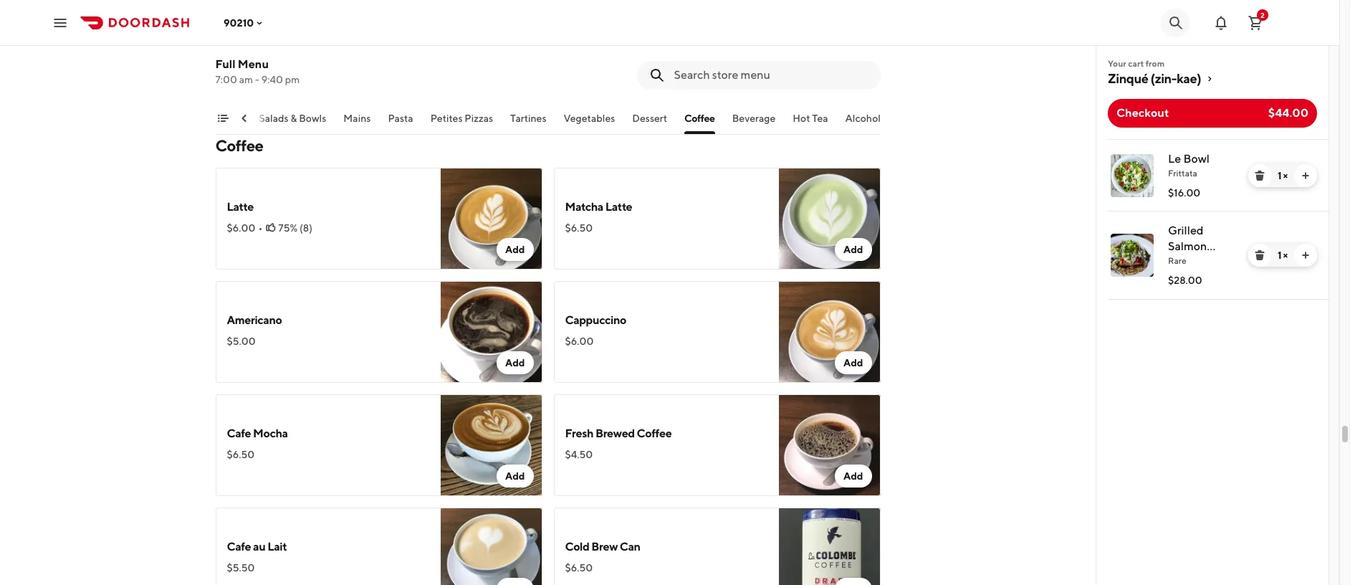 Task type: vqa. For each thing, say whether or not it's contained in the screenshot.
the top HANGOVER RELIEF image
no



Task type: describe. For each thing, give the bounding box(es) containing it.
bowls
[[299, 113, 326, 124]]

apple tarte tatin
[[227, 25, 313, 39]]

$16.00
[[1169, 187, 1201, 199]]

pasta button
[[388, 111, 413, 134]]

× for grilled salmon plate (gf)
[[1284, 250, 1288, 261]]

menu
[[238, 57, 269, 71]]

$6.00 for $6.00
[[565, 336, 594, 347]]

add for latte
[[505, 244, 525, 255]]

(zin-
[[1151, 71, 1177, 86]]

le bowl frittata
[[1169, 152, 1210, 179]]

list containing le bowl
[[1097, 139, 1329, 300]]

cart
[[1129, 58, 1145, 69]]

cafe mocha image
[[441, 394, 542, 496]]

2 items, open order cart image
[[1248, 14, 1265, 31]]

full
[[215, 57, 236, 71]]

$5.50
[[227, 562, 255, 574]]

$6.00 for $6.00 •
[[227, 222, 256, 234]]

$6.50 for matcha
[[565, 222, 593, 234]]

latte image
[[441, 168, 542, 270]]

tarte
[[259, 25, 285, 39]]

2 vertical spatial coffee
[[637, 427, 672, 440]]

1 for grilled salmon plate (gf)
[[1278, 250, 1282, 261]]

2 button
[[1242, 8, 1271, 37]]

add for americano
[[505, 357, 525, 369]]

fresh brewed coffee
[[565, 427, 672, 440]]

grilled
[[1169, 224, 1204, 237]]

&
[[291, 113, 297, 124]]

1 latte from the left
[[227, 200, 254, 214]]

alcohol button
[[846, 111, 881, 134]]

0 horizontal spatial coffee
[[215, 136, 263, 155]]

cafe au lait image
[[441, 508, 542, 585]]

tartines
[[511, 113, 547, 124]]

1 × for le bowl
[[1278, 170, 1288, 181]]

scroll menu navigation left image
[[238, 113, 250, 124]]

vegetables
[[564, 113, 615, 124]]

add button for cafe mocha
[[497, 465, 534, 488]]

mains button
[[344, 111, 371, 134]]

$6.50 for cafe
[[227, 449, 255, 460]]

add button for latte
[[497, 238, 534, 261]]

pm
[[285, 74, 300, 85]]

full menu 7:00 am - 9:40 pm
[[215, 57, 300, 85]]

matcha latte image
[[779, 168, 881, 270]]

remove item from cart image for grilled salmon plate (gf)
[[1255, 250, 1266, 261]]

lait
[[268, 540, 287, 554]]

petites pizzas
[[431, 113, 493, 124]]

$6.50 for cold
[[565, 562, 593, 574]]

notification bell image
[[1213, 14, 1230, 31]]

frittata
[[1169, 168, 1198, 179]]

zinqué (zin-kae) link
[[1108, 70, 1318, 87]]

salads & bowls button
[[259, 111, 326, 134]]

$28.00
[[1169, 275, 1203, 286]]

(8)
[[300, 222, 313, 234]]

2 latte from the left
[[606, 200, 633, 214]]

$12.00
[[227, 47, 259, 59]]

add button for americano
[[497, 351, 534, 374]]

apple
[[227, 25, 257, 39]]

salads
[[259, 113, 289, 124]]

add for fresh brewed coffee
[[844, 470, 864, 482]]

kae)
[[1177, 71, 1202, 86]]

bowl
[[1184, 152, 1210, 166]]

matcha
[[565, 200, 604, 214]]

petites
[[431, 113, 463, 124]]

add button for cappuccino
[[835, 351, 872, 374]]

pasta
[[388, 113, 413, 124]]

$44.00
[[1269, 106, 1309, 120]]

$6.00 •
[[227, 222, 263, 234]]

alcohol
[[846, 113, 881, 124]]

zinqué (zin-kae)
[[1108, 71, 1202, 86]]

your cart from
[[1108, 58, 1165, 69]]

tea
[[813, 113, 829, 124]]

hot
[[793, 113, 811, 124]]

hot tea
[[793, 113, 829, 124]]

show menu categories image
[[217, 113, 228, 124]]

salmon
[[1169, 239, 1208, 253]]

7:00
[[215, 74, 237, 85]]

plate
[[1169, 255, 1196, 269]]



Task type: locate. For each thing, give the bounding box(es) containing it.
2 × from the top
[[1284, 250, 1288, 261]]

petites pizzas button
[[431, 111, 493, 134]]

$6.50
[[565, 222, 593, 234], [227, 449, 255, 460], [565, 562, 593, 574]]

gluten free blueberry banana bread image
[[779, 0, 881, 95]]

add for matcha latte
[[844, 244, 864, 255]]

cold brew can
[[565, 540, 641, 554]]

9:40
[[262, 74, 283, 85]]

mains
[[344, 113, 371, 124]]

dessert
[[633, 113, 668, 124]]

0 horizontal spatial $6.00
[[227, 222, 256, 234]]

1 vertical spatial cafe
[[227, 540, 251, 554]]

zinqué
[[1108, 71, 1149, 86]]

0 horizontal spatial latte
[[227, 200, 254, 214]]

0 vertical spatial 1 ×
[[1278, 170, 1288, 181]]

$5.00
[[227, 336, 256, 347]]

1 left add one to cart icon
[[1278, 250, 1282, 261]]

2 horizontal spatial coffee
[[685, 113, 715, 124]]

1 1 from the top
[[1278, 170, 1282, 181]]

coffee down scroll menu navigation left image
[[215, 136, 263, 155]]

salads & bowls
[[259, 113, 326, 124]]

fresh brewed coffee image
[[779, 394, 881, 496]]

2 remove item from cart image from the top
[[1255, 250, 1266, 261]]

brew
[[592, 540, 618, 554]]

1 for le bowl
[[1278, 170, 1282, 181]]

cafe for cafe au lait
[[227, 540, 251, 554]]

$6.00 left •
[[227, 222, 256, 234]]

add for cafe mocha
[[505, 470, 525, 482]]

latte right matcha
[[606, 200, 633, 214]]

1 horizontal spatial latte
[[606, 200, 633, 214]]

list
[[1097, 139, 1329, 300]]

0 vertical spatial ×
[[1284, 170, 1288, 181]]

grilled salmon plate (gf) image
[[1111, 234, 1154, 277]]

add button
[[497, 238, 534, 261], [835, 238, 872, 261], [497, 351, 534, 374], [835, 351, 872, 374], [497, 465, 534, 488], [835, 465, 872, 488]]

1 vertical spatial 1 ×
[[1278, 250, 1288, 261]]

from
[[1146, 58, 1165, 69]]

remove item from cart image left add one to cart icon
[[1255, 250, 1266, 261]]

1 remove item from cart image from the top
[[1255, 170, 1266, 181]]

beverage button
[[733, 111, 776, 134]]

1 cafe from the top
[[227, 427, 251, 440]]

grilled salmon plate (gf)
[[1169, 224, 1223, 269]]

Item Search search field
[[674, 67, 869, 83]]

$4.50
[[565, 449, 593, 460]]

$6.00
[[227, 222, 256, 234], [565, 336, 594, 347]]

americano image
[[441, 281, 542, 383]]

vegetables button
[[564, 111, 615, 134]]

1 vertical spatial 1
[[1278, 250, 1282, 261]]

2 vertical spatial $6.50
[[565, 562, 593, 574]]

add
[[505, 244, 525, 255], [844, 244, 864, 255], [505, 357, 525, 369], [844, 357, 864, 369], [505, 470, 525, 482], [844, 470, 864, 482]]

americano
[[227, 313, 282, 327]]

2 cafe from the top
[[227, 540, 251, 554]]

1 horizontal spatial coffee
[[637, 427, 672, 440]]

1
[[1278, 170, 1282, 181], [1278, 250, 1282, 261]]

remove item from cart image
[[1255, 170, 1266, 181], [1255, 250, 1266, 261]]

0 vertical spatial remove item from cart image
[[1255, 170, 1266, 181]]

remove item from cart image for le bowl
[[1255, 170, 1266, 181]]

0 vertical spatial 1
[[1278, 170, 1282, 181]]

pizzas
[[465, 113, 493, 124]]

your
[[1108, 58, 1127, 69]]

beverage
[[733, 113, 776, 124]]

× for le bowl
[[1284, 170, 1288, 181]]

tartines button
[[511, 111, 547, 134]]

(gf)
[[1198, 255, 1223, 269]]

1 1 × from the top
[[1278, 170, 1288, 181]]

1 vertical spatial ×
[[1284, 250, 1288, 261]]

le bowl image
[[1111, 154, 1154, 197]]

1 vertical spatial $6.00
[[565, 336, 594, 347]]

1 ×
[[1278, 170, 1288, 181], [1278, 250, 1288, 261]]

$6.50 down cold
[[565, 562, 593, 574]]

checkout
[[1117, 106, 1170, 120]]

$6.50 down matcha
[[565, 222, 593, 234]]

cappuccino image
[[779, 281, 881, 383]]

1 horizontal spatial $6.00
[[565, 336, 594, 347]]

-
[[255, 74, 260, 85]]

2
[[1261, 10, 1265, 19]]

dessert button
[[633, 111, 668, 134]]

×
[[1284, 170, 1288, 181], [1284, 250, 1288, 261]]

can
[[620, 540, 641, 554]]

coffee
[[685, 113, 715, 124], [215, 136, 263, 155], [637, 427, 672, 440]]

0 vertical spatial $6.50
[[565, 222, 593, 234]]

•
[[258, 222, 263, 234]]

latte
[[227, 200, 254, 214], [606, 200, 633, 214]]

1 vertical spatial $6.50
[[227, 449, 255, 460]]

add button for matcha latte
[[835, 238, 872, 261]]

$6.50 down cafe mocha
[[227, 449, 255, 460]]

0 vertical spatial cafe
[[227, 427, 251, 440]]

open menu image
[[52, 14, 69, 31]]

add one to cart image
[[1301, 170, 1312, 181]]

le
[[1169, 152, 1182, 166]]

add one to cart image
[[1301, 250, 1312, 261]]

cafe left au
[[227, 540, 251, 554]]

cold brew can image
[[779, 508, 881, 585]]

hot tea button
[[793, 111, 829, 134]]

fresh
[[565, 427, 594, 440]]

add for cappuccino
[[844, 357, 864, 369]]

0 vertical spatial coffee
[[685, 113, 715, 124]]

90210
[[224, 17, 254, 28]]

2 1 × from the top
[[1278, 250, 1288, 261]]

1 × for grilled salmon plate (gf)
[[1278, 250, 1288, 261]]

matcha latte
[[565, 200, 633, 214]]

× left add one to cart icon
[[1284, 250, 1288, 261]]

0 vertical spatial $6.00
[[227, 222, 256, 234]]

tatin
[[287, 25, 313, 39]]

am
[[239, 74, 253, 85]]

90210 button
[[224, 17, 265, 28]]

× left add one to cart image
[[1284, 170, 1288, 181]]

apple tarte tatin image
[[441, 0, 542, 95]]

1 × from the top
[[1284, 170, 1288, 181]]

75% (8)
[[278, 222, 313, 234]]

cappuccino
[[565, 313, 627, 327]]

$6.00 down cappuccino
[[565, 336, 594, 347]]

brewed
[[596, 427, 635, 440]]

rare
[[1169, 255, 1187, 266]]

75%
[[278, 222, 298, 234]]

cafe left mocha
[[227, 427, 251, 440]]

1 × left add one to cart image
[[1278, 170, 1288, 181]]

cafe au lait
[[227, 540, 287, 554]]

cafe for cafe mocha
[[227, 427, 251, 440]]

1 × left add one to cart icon
[[1278, 250, 1288, 261]]

add button for fresh brewed coffee
[[835, 465, 872, 488]]

remove item from cart image left add one to cart image
[[1255, 170, 1266, 181]]

1 left add one to cart image
[[1278, 170, 1282, 181]]

cold
[[565, 540, 590, 554]]

1 vertical spatial coffee
[[215, 136, 263, 155]]

au
[[253, 540, 266, 554]]

1 vertical spatial remove item from cart image
[[1255, 250, 1266, 261]]

latte up $6.00 •
[[227, 200, 254, 214]]

mocha
[[253, 427, 288, 440]]

2 1 from the top
[[1278, 250, 1282, 261]]

cafe mocha
[[227, 427, 288, 440]]

cafe
[[227, 427, 251, 440], [227, 540, 251, 554]]

coffee right brewed at the left
[[637, 427, 672, 440]]

coffee right dessert
[[685, 113, 715, 124]]



